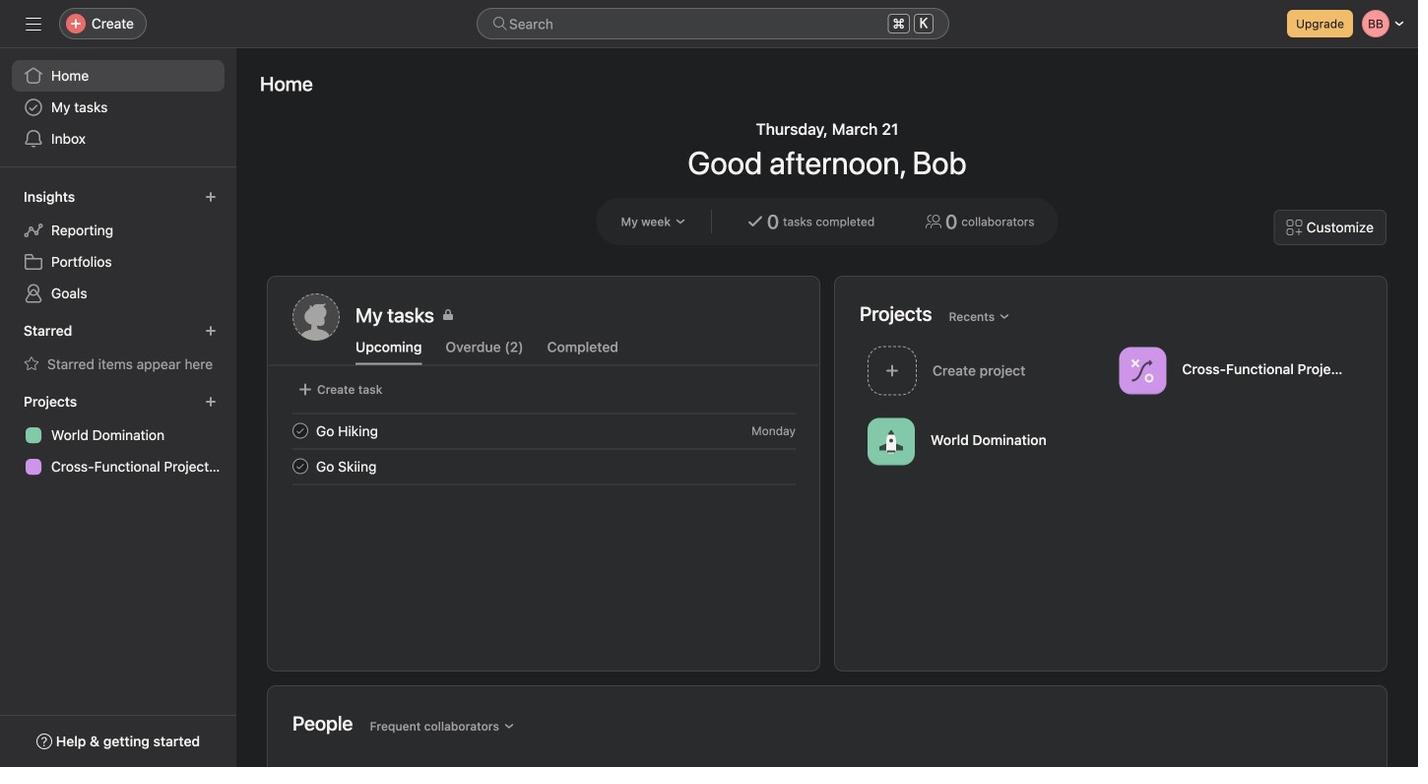 Task type: locate. For each thing, give the bounding box(es) containing it.
None field
[[477, 8, 950, 39]]

Mark complete checkbox
[[289, 419, 312, 443]]

add items to starred image
[[205, 325, 217, 337]]

2 list item from the top
[[269, 449, 820, 484]]

Search tasks, projects, and more text field
[[477, 8, 950, 39]]

hide sidebar image
[[26, 16, 41, 32]]

Mark complete checkbox
[[289, 455, 312, 478]]

list item
[[269, 413, 820, 449], [269, 449, 820, 484]]

starred element
[[0, 313, 236, 384]]

insights element
[[0, 179, 236, 313]]

line_and_symbols image
[[1132, 359, 1155, 383]]



Task type: describe. For each thing, give the bounding box(es) containing it.
rocket image
[[880, 430, 904, 454]]

new insights image
[[205, 191, 217, 203]]

projects element
[[0, 384, 236, 487]]

mark complete image
[[289, 455, 312, 478]]

new project or portfolio image
[[205, 396, 217, 408]]

add profile photo image
[[293, 294, 340, 341]]

global element
[[0, 48, 236, 167]]

1 list item from the top
[[269, 413, 820, 449]]

mark complete image
[[289, 419, 312, 443]]



Task type: vqa. For each thing, say whether or not it's contained in the screenshot.
Mark complete icon
yes



